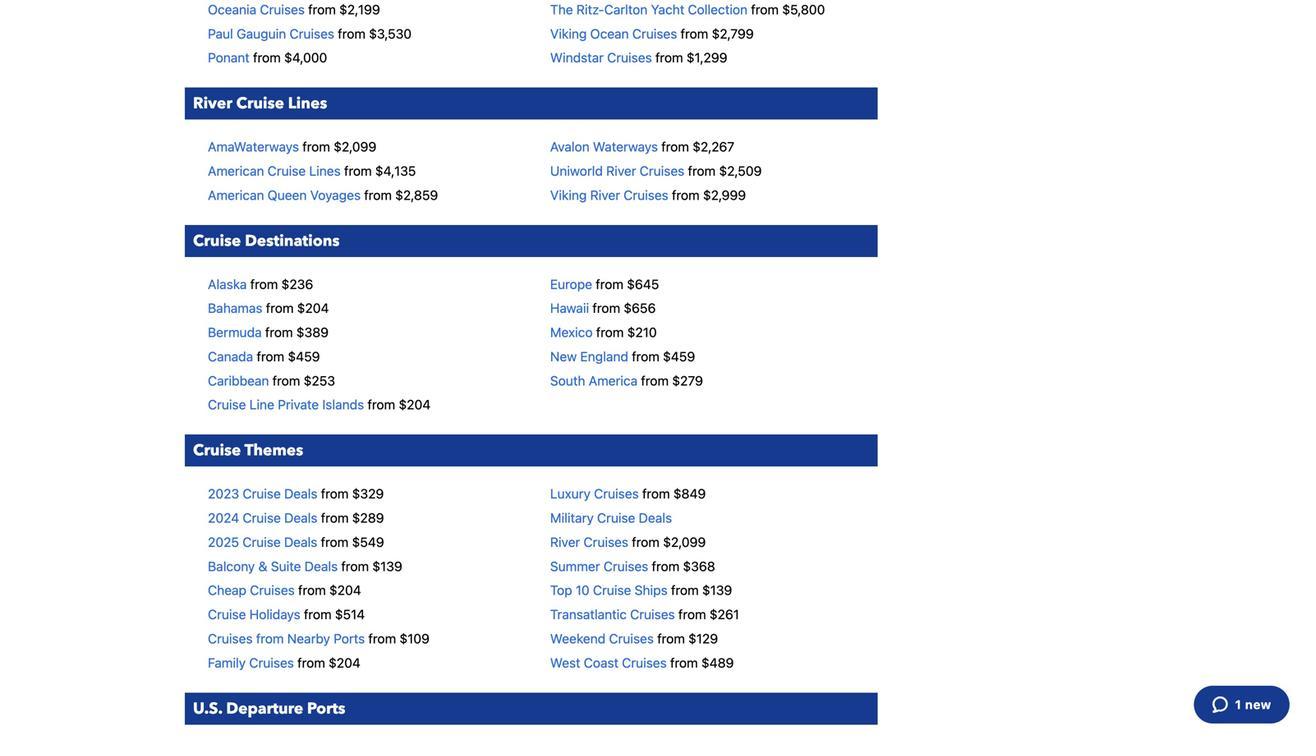 Task type: locate. For each thing, give the bounding box(es) containing it.
489
[[709, 655, 734, 671]]

&
[[258, 558, 267, 574]]

2 american from the top
[[208, 187, 264, 203]]

from down europe from $ 645
[[593, 300, 620, 316]]

river cruise lines
[[193, 93, 327, 114]]

cruise down caribbean link
[[208, 397, 246, 413]]

river down "waterways"
[[606, 163, 636, 179]]

2,267
[[701, 139, 734, 154]]

america
[[589, 373, 638, 388]]

deals for 2025
[[284, 534, 317, 550]]

cruise
[[236, 93, 284, 114], [268, 163, 306, 179], [193, 230, 241, 252], [208, 397, 246, 413], [193, 440, 241, 461], [243, 486, 281, 502], [243, 510, 281, 526], [597, 510, 635, 526], [243, 534, 281, 550], [593, 583, 631, 598], [208, 607, 246, 622]]

1 vertical spatial lines
[[309, 163, 341, 179]]

2,099 up 368
[[671, 534, 706, 550]]

cruises from nearby ports from $ 109
[[208, 631, 430, 646]]

luxury
[[550, 486, 591, 502]]

avalon waterways from $ 2,267
[[550, 139, 734, 154]]

viking down the
[[550, 26, 587, 41]]

uniworld river cruises from $ 2,509
[[550, 163, 762, 179]]

river down military
[[550, 534, 580, 550]]

139 up 261
[[710, 583, 732, 598]]

1 american from the top
[[208, 163, 264, 179]]

cruises down "viking ocean cruises" link
[[607, 50, 652, 65]]

cruise up 2025 cruise deals link
[[243, 510, 281, 526]]

ports down 514 at the left bottom of the page
[[334, 631, 365, 646]]

cruise up amawaterways at the top left of the page
[[236, 93, 284, 114]]

from
[[308, 2, 336, 17], [751, 2, 779, 17], [338, 26, 366, 41], [681, 26, 708, 41], [253, 50, 281, 65], [655, 50, 683, 65], [302, 139, 330, 154], [661, 139, 689, 154], [344, 163, 372, 179], [688, 163, 716, 179], [364, 187, 392, 203], [672, 187, 700, 203], [250, 276, 278, 292], [596, 276, 623, 292], [266, 300, 294, 316], [593, 300, 620, 316], [265, 325, 293, 340], [596, 325, 624, 340], [257, 349, 284, 364], [632, 349, 660, 364], [272, 373, 300, 388], [641, 373, 669, 388], [368, 397, 395, 413], [321, 486, 349, 502], [642, 486, 670, 502], [321, 510, 349, 526], [321, 534, 349, 550], [632, 534, 660, 550], [341, 558, 369, 574], [652, 558, 680, 574], [298, 583, 326, 598], [671, 583, 699, 598], [304, 607, 332, 622], [678, 607, 706, 622], [256, 631, 284, 646], [368, 631, 396, 646], [657, 631, 685, 646], [297, 655, 325, 671], [670, 655, 698, 671]]

0 vertical spatial 139
[[380, 558, 402, 574]]

cruise line private islands from $ 204
[[208, 397, 431, 413]]

viking river cruises from $ 2,999
[[550, 187, 746, 203]]

carlton
[[604, 2, 648, 17]]

top
[[550, 583, 572, 598]]

1 horizontal spatial 139
[[710, 583, 732, 598]]

oceania cruises from $ 2,199
[[208, 2, 380, 17]]

0 vertical spatial viking
[[550, 26, 587, 41]]

cruises down 'ships' at the bottom of the page
[[630, 607, 675, 622]]

queen
[[268, 187, 307, 203]]

0 horizontal spatial 459
[[296, 349, 320, 364]]

caribbean link
[[208, 373, 269, 388]]

american down the amawaterways link
[[208, 163, 264, 179]]

329
[[360, 486, 384, 502]]

from up "129"
[[678, 607, 706, 622]]

new england link
[[550, 349, 628, 364]]

from up bahamas from $ 204
[[250, 276, 278, 292]]

139 for balcony & suite deals from $ 139
[[380, 558, 402, 574]]

lines up american queen voyages from $ 2,859
[[309, 163, 341, 179]]

nearby
[[287, 631, 330, 646]]

bahamas
[[208, 300, 262, 316]]

from up cruise line private islands link at the bottom left of page
[[272, 373, 300, 388]]

yacht
[[651, 2, 684, 17]]

236
[[289, 276, 313, 292]]

transatlantic cruises from $ 261
[[550, 607, 739, 622]]

viking ocean cruises link
[[550, 26, 677, 41]]

collection
[[688, 2, 748, 17]]

645
[[635, 276, 659, 292]]

204
[[305, 300, 329, 316], [407, 397, 431, 413], [337, 583, 361, 598], [337, 655, 361, 671]]

459 down 389 on the left of the page
[[296, 349, 320, 364]]

lines up 'amawaterways from $ 2,099'
[[288, 93, 327, 114]]

viking for viking ocean cruises from $ 2,799
[[550, 26, 587, 41]]

289
[[360, 510, 384, 526]]

1 vertical spatial ports
[[307, 698, 345, 719]]

the ritz-carlton yacht collection link
[[550, 2, 748, 17]]

transatlantic cruises link
[[550, 607, 675, 622]]

from up 2,799
[[751, 2, 779, 17]]

oceania
[[208, 2, 256, 17]]

from up voyages
[[344, 163, 372, 179]]

1 vertical spatial 139
[[710, 583, 732, 598]]

0 vertical spatial lines
[[288, 93, 327, 114]]

2 viking from the top
[[550, 187, 587, 203]]

1 vertical spatial american
[[208, 187, 264, 203]]

from left 849
[[642, 486, 670, 502]]

549
[[360, 534, 384, 550]]

family cruises from $ 204
[[208, 655, 361, 671]]

summer
[[550, 558, 600, 574]]

american cruise lines link
[[208, 163, 341, 179]]

voyages
[[310, 187, 361, 203]]

1 vertical spatial 2,099
[[671, 534, 706, 550]]

1 vertical spatial viking
[[550, 187, 587, 203]]

2024 cruise deals link
[[208, 510, 317, 526]]

viking down uniworld
[[550, 187, 587, 203]]

deals up 2024 cruise deals from $ 289
[[284, 486, 317, 502]]

deals up 2025 cruise deals from $ 549
[[284, 510, 317, 526]]

cruises up family
[[208, 631, 253, 646]]

10
[[576, 583, 590, 598]]

ships
[[635, 583, 668, 598]]

deals for 2023
[[284, 486, 317, 502]]

cheap
[[208, 583, 246, 598]]

0 horizontal spatial 139
[[380, 558, 402, 574]]

139 down '549' on the bottom left of the page
[[380, 558, 402, 574]]

139 for top 10 cruise ships from $ 139
[[710, 583, 732, 598]]

from down uniworld river cruises from $ 2,509
[[672, 187, 700, 203]]

river
[[193, 93, 232, 114], [606, 163, 636, 179], [590, 187, 620, 203], [550, 534, 580, 550]]

viking river cruises link
[[550, 187, 668, 203]]

alaska from $ 236
[[208, 276, 313, 292]]

cruise up transatlantic cruises link
[[593, 583, 631, 598]]

south
[[550, 373, 585, 388]]

3,530
[[377, 26, 412, 41]]

europe
[[550, 276, 592, 292]]

cruises up west coast cruises from $ 489
[[609, 631, 654, 646]]

viking ocean cruises from $ 2,799
[[550, 26, 754, 41]]

river down ponant link
[[193, 93, 232, 114]]

hawaii from $ 656
[[550, 300, 656, 316]]

american down the american cruise lines link at the top of page
[[208, 187, 264, 203]]

lines inside 'link'
[[288, 93, 327, 114]]

south america from $ 279
[[550, 373, 703, 388]]

cruise up queen
[[268, 163, 306, 179]]

ports right departure
[[307, 698, 345, 719]]

windstar cruises link
[[550, 50, 652, 65]]

deals down luxury cruises from $ 849
[[639, 510, 672, 526]]

viking
[[550, 26, 587, 41], [550, 187, 587, 203]]

from up paul gauguin cruises from $ 3,530
[[308, 2, 336, 17]]

cruise down 2024 cruise deals link
[[243, 534, 281, 550]]

from left 279
[[641, 373, 669, 388]]

from down '549' on the bottom left of the page
[[341, 558, 369, 574]]

from down 368
[[671, 583, 699, 598]]

0 vertical spatial ports
[[334, 631, 365, 646]]

avalon waterways link
[[550, 139, 658, 154]]

cheap cruises link
[[208, 583, 295, 598]]

2024
[[208, 510, 239, 526]]

210
[[635, 325, 657, 340]]

from down transatlantic cruises from $ 261
[[657, 631, 685, 646]]

cruise themes
[[193, 440, 303, 461]]

0 vertical spatial american
[[208, 163, 264, 179]]

top 10 cruise ships link
[[550, 583, 668, 598]]

1 viking from the top
[[550, 26, 587, 41]]

cruise up river cruises from $ 2,099 at the bottom of the page
[[597, 510, 635, 526]]

hawaii
[[550, 300, 589, 316]]

0 vertical spatial 2,099
[[342, 139, 376, 154]]

cruise up 2024 cruise deals link
[[243, 486, 281, 502]]

caribbean
[[208, 373, 269, 388]]

cruise holidays link
[[208, 607, 304, 622]]

2,099
[[342, 139, 376, 154], [671, 534, 706, 550]]

4,135
[[383, 163, 416, 179]]

cruises from nearby ports link
[[208, 631, 365, 646]]

1 horizontal spatial 459
[[671, 349, 695, 364]]

2,099 up american cruise lines from $ 4,135
[[342, 139, 376, 154]]

u.s. departure ports link
[[185, 693, 878, 725]]

2 459 from the left
[[671, 349, 695, 364]]

deals
[[284, 486, 317, 502], [284, 510, 317, 526], [639, 510, 672, 526], [284, 534, 317, 550], [305, 558, 338, 574]]

ponant from $ 4,000
[[208, 50, 327, 65]]

459 up 279
[[671, 349, 695, 364]]

ponant link
[[208, 50, 250, 65]]

2025
[[208, 534, 239, 550]]

river down uniworld river cruises link
[[590, 187, 620, 203]]

cruises up 4,000
[[290, 26, 334, 41]]

summer cruises from $ 368
[[550, 558, 715, 574]]

deals up balcony & suite deals from $ 139
[[284, 534, 317, 550]]



Task type: describe. For each thing, give the bounding box(es) containing it.
from right islands
[[368, 397, 395, 413]]

from up american cruise lines from $ 4,135
[[302, 139, 330, 154]]

lines for american cruise lines from $ 4,135
[[309, 163, 341, 179]]

from down 210
[[632, 349, 660, 364]]

cruise up alaska
[[193, 230, 241, 252]]

bermuda link
[[208, 325, 262, 340]]

islands
[[322, 397, 364, 413]]

849
[[681, 486, 706, 502]]

summer cruises link
[[550, 558, 648, 574]]

from left 289
[[321, 510, 349, 526]]

amawaterways
[[208, 139, 299, 154]]

lines for river cruise lines
[[288, 93, 327, 114]]

cruise up 2023
[[193, 440, 241, 461]]

viking for viking river cruises from $ 2,999
[[550, 187, 587, 203]]

from down "129"
[[670, 655, 698, 671]]

military cruise deals
[[550, 510, 672, 526]]

windstar
[[550, 50, 604, 65]]

american queen voyages link
[[208, 187, 361, 203]]

gauguin
[[237, 26, 286, 41]]

mexico
[[550, 325, 593, 340]]

cruise destinations
[[193, 230, 340, 252]]

from down 4,135
[[364, 187, 392, 203]]

river inside river cruise lines 'link'
[[193, 93, 232, 114]]

2,859
[[403, 187, 438, 203]]

balcony & suite deals link
[[208, 558, 338, 574]]

from down viking ocean cruises from $ 2,799
[[655, 50, 683, 65]]

cruises down uniworld river cruises from $ 2,509
[[624, 187, 668, 203]]

368
[[691, 558, 715, 574]]

luxury cruises from $ 849
[[550, 486, 706, 502]]

from left 329
[[321, 486, 349, 502]]

1 horizontal spatial 2,099
[[671, 534, 706, 550]]

cruises up viking river cruises from $ 2,999
[[640, 163, 684, 179]]

paul
[[208, 26, 233, 41]]

cruise down cheap
[[208, 607, 246, 622]]

england
[[580, 349, 628, 364]]

balcony & suite deals from $ 139
[[208, 558, 402, 574]]

new england from $ 459
[[550, 349, 695, 364]]

europe from $ 645
[[550, 276, 659, 292]]

deals down 2025 cruise deals from $ 549
[[305, 558, 338, 574]]

129
[[696, 631, 718, 646]]

cruises up military cruise deals
[[594, 486, 639, 502]]

alaska link
[[208, 276, 247, 292]]

0 horizontal spatial 2,099
[[342, 139, 376, 154]]

cruises down the ritz-carlton yacht collection link in the top of the page
[[632, 26, 677, 41]]

the
[[550, 2, 573, 17]]

american queen voyages from $ 2,859
[[208, 187, 438, 203]]

from up england
[[596, 325, 624, 340]]

bahamas link
[[208, 300, 262, 316]]

2025 cruise deals link
[[208, 534, 317, 550]]

bermuda
[[208, 325, 262, 340]]

from down balcony & suite deals from $ 139
[[298, 583, 326, 598]]

204 right islands
[[407, 397, 431, 413]]

ocean
[[590, 26, 629, 41]]

american for american queen voyages from $ 2,859
[[208, 187, 264, 203]]

amawaterways link
[[208, 139, 299, 154]]

from down holidays
[[256, 631, 284, 646]]

destinations
[[245, 230, 340, 252]]

american for american cruise lines from $ 4,135
[[208, 163, 264, 179]]

cruises down river cruises from $ 2,099 at the bottom of the page
[[604, 558, 648, 574]]

cruises down "cruises from nearby ports" link
[[249, 655, 294, 671]]

4,000
[[292, 50, 327, 65]]

5,800
[[790, 2, 825, 17]]

line
[[249, 397, 274, 413]]

204 down cruises from nearby ports from $ 109
[[337, 655, 361, 671]]

389
[[304, 325, 329, 340]]

from down bahamas from $ 204
[[265, 325, 293, 340]]

uniworld
[[550, 163, 603, 179]]

204 up 514 at the left bottom of the page
[[337, 583, 361, 598]]

canada
[[208, 349, 253, 364]]

from up summer cruises from $ 368
[[632, 534, 660, 550]]

west coast cruises from $ 489
[[550, 655, 734, 671]]

from up 'ships' at the bottom of the page
[[652, 558, 680, 574]]

from up bermuda from $ 389
[[266, 300, 294, 316]]

deals for 2024
[[284, 510, 317, 526]]

1,299
[[695, 50, 727, 65]]

the ritz-carlton yacht collection from $ 5,800
[[550, 2, 825, 17]]

river cruises from $ 2,099
[[550, 534, 706, 550]]

from down the nearby
[[297, 655, 325, 671]]

2,799
[[720, 26, 754, 41]]

weekend cruises link
[[550, 631, 654, 646]]

top 10 cruise ships from $ 139
[[550, 583, 732, 598]]

river cruise lines link
[[185, 88, 878, 120]]

american cruise lines from $ 4,135
[[208, 163, 416, 179]]

from down paul gauguin cruises link
[[253, 50, 281, 65]]

cruises up paul gauguin cruises link
[[260, 2, 305, 17]]

from up caribbean from $ 253
[[257, 349, 284, 364]]

656
[[632, 300, 656, 316]]

279
[[680, 373, 703, 388]]

261
[[718, 607, 739, 622]]

from left '549' on the bottom left of the page
[[321, 534, 349, 550]]

2023 cruise deals link
[[208, 486, 317, 502]]

holidays
[[249, 607, 300, 622]]

caribbean from $ 253
[[208, 373, 335, 388]]

balcony
[[208, 558, 255, 574]]

weekend cruises from $ 129
[[550, 631, 718, 646]]

cruises down weekend cruises from $ 129
[[622, 655, 667, 671]]

cheap cruises from $ 204
[[208, 583, 361, 598]]

canada link
[[208, 349, 253, 364]]

2025 cruise deals from $ 549
[[208, 534, 384, 550]]

family
[[208, 655, 246, 671]]

west
[[550, 655, 580, 671]]

from up hawaii from $ 656 at the top of page
[[596, 276, 623, 292]]

from up uniworld river cruises from $ 2,509
[[661, 139, 689, 154]]

deals for military
[[639, 510, 672, 526]]

from down the ritz-carlton yacht collection from $ 5,800
[[681, 26, 708, 41]]

mexico link
[[550, 325, 593, 340]]

from left 109 at the left bottom of page
[[368, 631, 396, 646]]

family cruises link
[[208, 655, 294, 671]]

ritz-
[[576, 2, 604, 17]]

oceania cruises link
[[208, 2, 305, 17]]

2023 cruise deals from $ 329
[[208, 486, 384, 502]]

mexico from $ 210
[[550, 325, 657, 340]]

109
[[408, 631, 430, 646]]

paul gauguin cruises from $ 3,530
[[208, 26, 412, 41]]

ponant
[[208, 50, 250, 65]]

1 459 from the left
[[296, 349, 320, 364]]

from up cruises from nearby ports from $ 109
[[304, 607, 332, 622]]

themes
[[244, 440, 303, 461]]

south america link
[[550, 373, 638, 388]]

204 up 389 on the left of the page
[[305, 300, 329, 316]]

weekend
[[550, 631, 606, 646]]

departure
[[226, 698, 303, 719]]

from down 2,267
[[688, 163, 716, 179]]

cruises down balcony & suite deals link
[[250, 583, 295, 598]]

514
[[343, 607, 365, 622]]

from down 2,199
[[338, 26, 366, 41]]

bermuda from $ 389
[[208, 325, 329, 340]]

west coast cruises link
[[550, 655, 667, 671]]

cruises down military cruise deals link
[[584, 534, 628, 550]]



Task type: vqa. For each thing, say whether or not it's contained in the screenshot.


